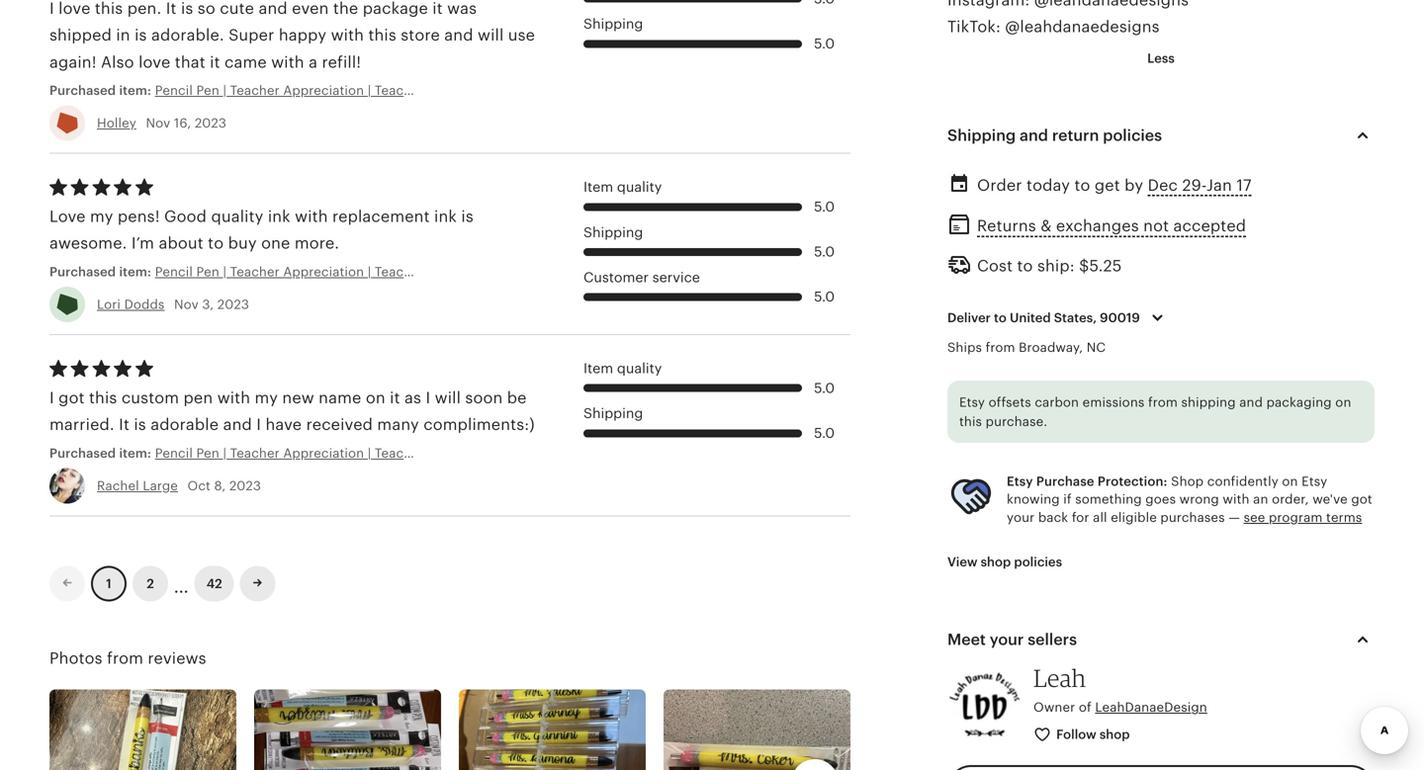 Task type: locate. For each thing, give the bounding box(es) containing it.
1 gift from the top
[[524, 83, 548, 98]]

will right as
[[435, 389, 461, 407]]

service
[[653, 269, 700, 285]]

ship:
[[1038, 257, 1075, 275]]

1 vertical spatial it
[[119, 416, 130, 434]]

6 5.0 from the top
[[814, 425, 835, 441]]

1 horizontal spatial etsy
[[1007, 474, 1033, 489]]

0 vertical spatial it
[[166, 0, 177, 17]]

0 vertical spatial pencil
[[155, 83, 193, 98]]

0 vertical spatial pencil pen | teacher appreciation | teacher's day | teacher gift | refillable gel pen link
[[155, 82, 668, 100]]

0 vertical spatial shop
[[981, 555, 1011, 570]]

1 horizontal spatial it
[[390, 389, 400, 407]]

2 horizontal spatial on
[[1336, 395, 1352, 410]]

1 horizontal spatial got
[[1352, 492, 1373, 507]]

holley nov 16, 2023
[[97, 116, 227, 131]]

pencil pen | teacher appreciation | teacher's day | teacher gift | refillable gel pen link
[[155, 82, 668, 100], [155, 263, 668, 281], [155, 444, 668, 462]]

1 horizontal spatial from
[[986, 340, 1015, 355]]

shop
[[981, 555, 1011, 570], [1100, 727, 1130, 742]]

2 gel from the top
[[620, 264, 641, 279]]

1 horizontal spatial on
[[1282, 474, 1298, 489]]

3 appreciation from the top
[[283, 446, 364, 461]]

love
[[59, 0, 91, 17], [139, 53, 171, 71]]

the
[[333, 0, 358, 17]]

0 vertical spatial gel
[[620, 83, 641, 98]]

teacher's
[[375, 83, 434, 98], [375, 264, 434, 279], [375, 446, 434, 461]]

2023 right 16,
[[195, 116, 227, 131]]

2023 right the 8,
[[229, 479, 261, 493]]

3 gel from the top
[[620, 446, 641, 461]]

is right the replacement
[[461, 208, 474, 226]]

emissions
[[1083, 395, 1145, 410]]

2023 right 3,
[[217, 297, 249, 312]]

item: down also
[[119, 83, 151, 98]]

1 horizontal spatial policies
[[1103, 127, 1162, 144]]

3 purchased item: pencil pen | teacher appreciation | teacher's day | teacher gift | refillable gel pen from the top
[[49, 446, 668, 461]]

1 vertical spatial appreciation
[[283, 264, 364, 279]]

2 refillable from the top
[[558, 264, 616, 279]]

1 vertical spatial love
[[139, 53, 171, 71]]

3 pencil pen | teacher appreciation | teacher's day | teacher gift | refillable gel pen link from the top
[[155, 444, 668, 462]]

ink right the replacement
[[434, 208, 457, 226]]

&
[[1041, 217, 1052, 235]]

on inside 'i got this custom pen with my new name on it as i will soon be married. it is adorable and i have received many compliments:)'
[[366, 389, 386, 407]]

0 vertical spatial refillable
[[558, 83, 616, 98]]

1 horizontal spatial ink
[[434, 208, 457, 226]]

1 horizontal spatial nov
[[174, 297, 199, 312]]

2 vertical spatial refillable
[[558, 446, 616, 461]]

0 horizontal spatial etsy
[[959, 395, 985, 410]]

2 purchased from the top
[[49, 264, 116, 279]]

0 vertical spatial quality
[[617, 179, 662, 195]]

1 vertical spatial quality
[[211, 208, 264, 226]]

0 horizontal spatial from
[[107, 650, 143, 668]]

to
[[1075, 177, 1091, 194], [208, 235, 224, 252], [1017, 257, 1033, 275], [994, 311, 1007, 325]]

it left as
[[390, 389, 400, 407]]

purchased down again!
[[49, 83, 116, 98]]

2
[[147, 577, 154, 591]]

1 day from the top
[[437, 83, 461, 98]]

my inside love my pens!  good quality ink with replacement ink is awesome. i'm about to buy one more.
[[90, 208, 113, 226]]

1 vertical spatial purchased
[[49, 264, 116, 279]]

with right pen
[[217, 389, 250, 407]]

appreciation down a
[[283, 83, 364, 98]]

view shop policies
[[948, 555, 1062, 570]]

0 vertical spatial my
[[90, 208, 113, 226]]

3 day from the top
[[437, 446, 461, 461]]

1 vertical spatial pencil pen | teacher appreciation | teacher's day | teacher gift | refillable gel pen link
[[155, 263, 668, 281]]

3 refillable from the top
[[558, 446, 616, 461]]

shipping inside dropdown button
[[948, 127, 1016, 144]]

to left united
[[994, 311, 1007, 325]]

1 vertical spatial from
[[1148, 395, 1178, 410]]

1 vertical spatial refillable
[[558, 264, 616, 279]]

returns & exchanges not accepted
[[977, 217, 1246, 235]]

0 vertical spatial 2023
[[195, 116, 227, 131]]

and up super
[[259, 0, 288, 17]]

this left purchase.
[[959, 414, 982, 429]]

follow
[[1057, 727, 1097, 742]]

love up shipped
[[59, 0, 91, 17]]

purchased item: pencil pen | teacher appreciation | teacher's day | teacher gift | refillable gel pen for new
[[49, 446, 668, 461]]

nov left 16,
[[146, 116, 170, 131]]

etsy
[[959, 395, 985, 410], [1007, 474, 1033, 489], [1302, 474, 1328, 489]]

2 pencil pen | teacher appreciation | teacher's day | teacher gift | refillable gel pen link from the top
[[155, 263, 668, 281]]

purchased item: pencil pen | teacher appreciation | teacher's day | teacher gift | refillable gel pen down refill!
[[49, 83, 668, 98]]

got up married.
[[59, 389, 85, 407]]

protection:
[[1098, 474, 1168, 489]]

2 vertical spatial pencil
[[155, 446, 193, 461]]

2 vertical spatial gel
[[620, 446, 641, 461]]

0 vertical spatial got
[[59, 389, 85, 407]]

pencil pen | teacher appreciation | teacher's day | teacher gift | refillable gel pen link down the replacement
[[155, 263, 668, 281]]

to left "get"
[[1075, 177, 1091, 194]]

i right as
[[426, 389, 431, 407]]

shipped
[[49, 26, 112, 44]]

day for on
[[437, 446, 461, 461]]

1 horizontal spatial will
[[478, 26, 504, 44]]

0 horizontal spatial on
[[366, 389, 386, 407]]

i up shipped
[[49, 0, 54, 17]]

2023
[[195, 116, 227, 131], [217, 297, 249, 312], [229, 479, 261, 493]]

it inside 'i got this custom pen with my new name on it as i will soon be married. it is adorable and i have received many compliments:)'
[[390, 389, 400, 407]]

your inside dropdown button
[[990, 631, 1024, 649]]

view
[[948, 555, 978, 570]]

2 vertical spatial from
[[107, 650, 143, 668]]

1 purchased item: pencil pen | teacher appreciation | teacher's day | teacher gift | refillable gel pen from the top
[[49, 83, 668, 98]]

it left was
[[433, 0, 443, 17]]

1 vertical spatial day
[[437, 264, 461, 279]]

quality for ink
[[617, 179, 662, 195]]

2 gift from the top
[[524, 264, 548, 279]]

item quality down customer
[[584, 361, 662, 376]]

shipping
[[584, 16, 643, 32], [948, 127, 1016, 144], [584, 224, 643, 240], [584, 406, 643, 422]]

cute
[[220, 0, 254, 17]]

shop
[[1171, 474, 1204, 489]]

order
[[977, 177, 1022, 194]]

0 vertical spatial from
[[986, 340, 1015, 355]]

2 vertical spatial appreciation
[[283, 446, 364, 461]]

shipping for holley nov 16, 2023
[[584, 16, 643, 32]]

0 vertical spatial nov
[[146, 116, 170, 131]]

meet your sellers button
[[930, 616, 1393, 663]]

purchase.
[[986, 414, 1048, 429]]

leah image
[[948, 669, 1022, 743]]

1 refillable from the top
[[558, 83, 616, 98]]

pencil pen | teacher appreciation | teacher's day | teacher gift | refillable gel pen link down store
[[155, 82, 668, 100]]

0 vertical spatial item
[[584, 179, 613, 195]]

my inside 'i got this custom pen with my new name on it as i will soon be married. it is adorable and i have received many compliments:)'
[[255, 389, 278, 407]]

appreciation for new
[[283, 446, 364, 461]]

holley
[[97, 116, 136, 131]]

shipping up customer
[[584, 224, 643, 240]]

1 horizontal spatial my
[[255, 389, 278, 407]]

shop right the view at the bottom
[[981, 555, 1011, 570]]

0 vertical spatial teacher's
[[375, 83, 434, 98]]

quality up customer service
[[617, 179, 662, 195]]

dec 29-jan 17 button
[[1148, 171, 1252, 200]]

0 vertical spatial purchased item: pencil pen | teacher appreciation | teacher's day | teacher gift | refillable gel pen
[[49, 83, 668, 98]]

5.25
[[1090, 257, 1122, 275]]

item up customer
[[584, 179, 613, 195]]

gift down use
[[524, 83, 548, 98]]

0 vertical spatial day
[[437, 83, 461, 98]]

1 vertical spatial item quality
[[584, 361, 662, 376]]

cost to ship: $ 5.25
[[977, 257, 1122, 275]]

1 vertical spatial your
[[990, 631, 1024, 649]]

1 item: from the top
[[119, 83, 151, 98]]

appreciation down more.
[[283, 264, 364, 279]]

0 vertical spatial will
[[478, 26, 504, 44]]

happy
[[279, 26, 327, 44]]

on up many
[[366, 389, 386, 407]]

it right that
[[210, 53, 220, 71]]

item for love my pens!  good quality ink with replacement ink is awesome. i'm about to buy one more.
[[584, 179, 613, 195]]

it right "pen."
[[166, 0, 177, 17]]

2 vertical spatial pencil pen | teacher appreciation | teacher's day | teacher gift | refillable gel pen link
[[155, 444, 668, 462]]

pencil down that
[[155, 83, 193, 98]]

teacher's down the replacement
[[375, 264, 434, 279]]

0 vertical spatial item quality
[[584, 179, 662, 195]]

2 purchased item: pencil pen | teacher appreciation | teacher's day | teacher gift | refillable gel pen from the top
[[49, 264, 668, 279]]

lori dodds nov 3, 2023
[[97, 297, 249, 312]]

i'm
[[131, 235, 154, 252]]

from right photos
[[107, 650, 143, 668]]

married.
[[49, 416, 115, 434]]

2 vertical spatial teacher's
[[375, 446, 434, 461]]

item down customer
[[584, 361, 613, 376]]

1 vertical spatial shop
[[1100, 727, 1130, 742]]

0 horizontal spatial will
[[435, 389, 461, 407]]

and left have
[[223, 416, 252, 434]]

2 horizontal spatial etsy
[[1302, 474, 1328, 489]]

meet your sellers
[[948, 631, 1077, 649]]

with down the
[[331, 26, 364, 44]]

1 vertical spatial item
[[584, 361, 613, 376]]

0 horizontal spatial got
[[59, 389, 85, 407]]

2 vertical spatial gift
[[524, 446, 548, 461]]

2 vertical spatial day
[[437, 446, 461, 461]]

quality down customer service
[[617, 361, 662, 376]]

pencil pen | teacher appreciation | teacher's day | teacher gift | refillable gel pen link down many
[[155, 444, 668, 462]]

item for i got this custom pen with my new name on it as i will soon be married. it is adorable and i have received many compliments:)
[[584, 361, 613, 376]]

will left use
[[478, 26, 504, 44]]

purchased down married.
[[49, 446, 116, 461]]

buy
[[228, 235, 257, 252]]

got up terms on the right
[[1352, 492, 1373, 507]]

etsy up we've
[[1302, 474, 1328, 489]]

with
[[331, 26, 364, 44], [271, 53, 304, 71], [295, 208, 328, 226], [217, 389, 250, 407], [1223, 492, 1250, 507]]

teacher's down store
[[375, 83, 434, 98]]

is down custom at left bottom
[[134, 416, 146, 434]]

42 link
[[195, 566, 234, 602]]

it inside 'i got this custom pen with my new name on it as i will soon be married. it is adorable and i have received many compliments:)'
[[119, 416, 130, 434]]

gift down be
[[524, 446, 548, 461]]

with up more.
[[295, 208, 328, 226]]

it
[[433, 0, 443, 17], [210, 53, 220, 71], [390, 389, 400, 407]]

it down custom at left bottom
[[119, 416, 130, 434]]

i left have
[[256, 416, 261, 434]]

exchanges
[[1056, 217, 1139, 235]]

0 vertical spatial item:
[[119, 83, 151, 98]]

1 horizontal spatial love
[[139, 53, 171, 71]]

3 gift from the top
[[524, 446, 548, 461]]

and right shipping
[[1240, 395, 1263, 410]]

2 horizontal spatial it
[[433, 0, 443, 17]]

terms
[[1326, 510, 1362, 525]]

replacement
[[332, 208, 430, 226]]

item: down i'm at the left of page
[[119, 264, 151, 279]]

on right 'packaging'
[[1336, 395, 1352, 410]]

item quality up customer
[[584, 179, 662, 195]]

your right meet
[[990, 631, 1024, 649]]

item: up rachel large link
[[119, 446, 151, 461]]

2 vertical spatial purchased item: pencil pen | teacher appreciation | teacher's day | teacher gift | refillable gel pen
[[49, 446, 668, 461]]

love left that
[[139, 53, 171, 71]]

compliments:)
[[424, 416, 535, 434]]

will inside 'i got this custom pen with my new name on it as i will soon be married. it is adorable and i have received many compliments:)'
[[435, 389, 461, 407]]

your down knowing
[[1007, 510, 1035, 525]]

order today to get by dec 29-jan 17
[[977, 177, 1252, 194]]

have
[[266, 416, 302, 434]]

and inside 'i got this custom pen with my new name on it as i will soon be married. it is adorable and i have received many compliments:)'
[[223, 416, 252, 434]]

on up order,
[[1282, 474, 1298, 489]]

on inside "shop confidently on etsy knowing if something goes wrong with an order, we've got your back for all eligible purchases —"
[[1282, 474, 1298, 489]]

0 vertical spatial appreciation
[[283, 83, 364, 98]]

2 teacher's from the top
[[375, 264, 434, 279]]

2 vertical spatial purchased
[[49, 446, 116, 461]]

packaging
[[1267, 395, 1332, 410]]

1 5.0 from the top
[[814, 36, 835, 51]]

etsy for etsy purchase protection:
[[1007, 474, 1033, 489]]

etsy up knowing
[[1007, 474, 1033, 489]]

appreciation
[[283, 83, 364, 98], [283, 264, 364, 279], [283, 446, 364, 461]]

0 vertical spatial your
[[1007, 510, 1035, 525]]

awesome.
[[49, 235, 127, 252]]

purchased for my
[[49, 264, 116, 279]]

2 vertical spatial 2023
[[229, 479, 261, 493]]

1 vertical spatial gift
[[524, 264, 548, 279]]

shop right follow
[[1100, 727, 1130, 742]]

1 item quality from the top
[[584, 179, 662, 195]]

gift left customer
[[524, 264, 548, 279]]

deliver to united states, 90019
[[948, 311, 1140, 325]]

from left shipping
[[1148, 395, 1178, 410]]

1 vertical spatial teacher's
[[375, 264, 434, 279]]

0 vertical spatial gift
[[524, 83, 548, 98]]

1 vertical spatial pencil
[[155, 264, 193, 279]]

2 vertical spatial item:
[[119, 446, 151, 461]]

teacher's for ink
[[375, 264, 434, 279]]

purchased down awesome. in the top left of the page
[[49, 264, 116, 279]]

1 item from the top
[[584, 179, 613, 195]]

policies up 'by'
[[1103, 127, 1162, 144]]

tiktok: @leahdanaedesigns
[[948, 18, 1160, 36]]

new
[[282, 389, 314, 407]]

pencil for good
[[155, 264, 193, 279]]

will
[[478, 26, 504, 44], [435, 389, 461, 407]]

1 vertical spatial purchased item: pencil pen | teacher appreciation | teacher's day | teacher gift | refillable gel pen
[[49, 264, 668, 279]]

quality up the "buy"
[[211, 208, 264, 226]]

my left the new
[[255, 389, 278, 407]]

appreciation down received
[[283, 446, 364, 461]]

pencil down the about
[[155, 264, 193, 279]]

if
[[1064, 492, 1072, 507]]

1 purchased from the top
[[49, 83, 116, 98]]

photos
[[49, 650, 103, 668]]

item:
[[119, 83, 151, 98], [119, 264, 151, 279], [119, 446, 151, 461]]

0 horizontal spatial love
[[59, 0, 91, 17]]

0 horizontal spatial shop
[[981, 555, 1011, 570]]

1 vertical spatial gel
[[620, 264, 641, 279]]

also
[[101, 53, 134, 71]]

1 teacher's from the top
[[375, 83, 434, 98]]

more.
[[295, 235, 339, 252]]

0 horizontal spatial my
[[90, 208, 113, 226]]

0 horizontal spatial ink
[[268, 208, 291, 226]]

2 appreciation from the top
[[283, 264, 364, 279]]

|
[[223, 83, 227, 98], [368, 83, 371, 98], [464, 83, 468, 98], [551, 83, 555, 98], [223, 264, 227, 279], [368, 264, 371, 279], [464, 264, 468, 279], [551, 264, 555, 279], [223, 446, 227, 461], [368, 446, 371, 461], [464, 446, 468, 461], [551, 446, 555, 461]]

2 item: from the top
[[119, 264, 151, 279]]

3 pencil from the top
[[155, 446, 193, 461]]

2 day from the top
[[437, 264, 461, 279]]

1 vertical spatial got
[[1352, 492, 1373, 507]]

1 horizontal spatial shop
[[1100, 727, 1130, 742]]

etsy left offsets
[[959, 395, 985, 410]]

lori
[[97, 297, 121, 312]]

1 vertical spatial it
[[210, 53, 220, 71]]

my up awesome. in the top left of the page
[[90, 208, 113, 226]]

large
[[143, 479, 178, 493]]

ink up the one at the top
[[268, 208, 291, 226]]

with up —
[[1223, 492, 1250, 507]]

shipping right use
[[584, 16, 643, 32]]

got inside "shop confidently on etsy knowing if something goes wrong with an order, we've got your back for all eligible purchases —"
[[1352, 492, 1373, 507]]

0 horizontal spatial it
[[119, 416, 130, 434]]

and
[[259, 0, 288, 17], [444, 26, 473, 44], [1020, 127, 1048, 144], [1240, 395, 1263, 410], [223, 416, 252, 434]]

be
[[507, 389, 527, 407]]

teacher's down many
[[375, 446, 434, 461]]

2 item quality from the top
[[584, 361, 662, 376]]

purchased item: pencil pen | teacher appreciation | teacher's day | teacher gift | refillable gel pen down received
[[49, 446, 668, 461]]

love my pens!  good quality ink with replacement ink is awesome. i'm about to buy one more.
[[49, 208, 474, 252]]

1 vertical spatial my
[[255, 389, 278, 407]]

2 vertical spatial it
[[390, 389, 400, 407]]

etsy inside "etsy offsets carbon emissions from shipping and packaging on this purchase."
[[959, 395, 985, 410]]

rachel large oct 8, 2023
[[97, 479, 261, 493]]

3 purchased from the top
[[49, 446, 116, 461]]

2 item from the top
[[584, 361, 613, 376]]

1 vertical spatial nov
[[174, 297, 199, 312]]

purchases
[[1161, 510, 1225, 525]]

and left return
[[1020, 127, 1048, 144]]

2 horizontal spatial from
[[1148, 395, 1178, 410]]

lori dodds link
[[97, 297, 165, 312]]

with inside 'i got this custom pen with my new name on it as i will soon be married. it is adorable and i have received many compliments:)'
[[217, 389, 250, 407]]

shop for follow
[[1100, 727, 1130, 742]]

on
[[366, 389, 386, 407], [1336, 395, 1352, 410], [1282, 474, 1298, 489]]

eligible
[[1111, 510, 1157, 525]]

1 horizontal spatial it
[[166, 0, 177, 17]]

0 vertical spatial policies
[[1103, 127, 1162, 144]]

reviews
[[148, 650, 206, 668]]

item: for pens!
[[119, 264, 151, 279]]

today
[[1027, 177, 1070, 194]]

to left the "buy"
[[208, 235, 224, 252]]

1 vertical spatial will
[[435, 389, 461, 407]]

see
[[1244, 510, 1266, 525]]

shipping and return policies
[[948, 127, 1162, 144]]

pencil down adorable
[[155, 446, 193, 461]]

1 vertical spatial policies
[[1014, 555, 1062, 570]]

3 item: from the top
[[119, 446, 151, 461]]

we've
[[1313, 492, 1348, 507]]

8,
[[214, 479, 226, 493]]

0 horizontal spatial policies
[[1014, 555, 1062, 570]]

2 pencil from the top
[[155, 264, 193, 279]]

shipping up "order"
[[948, 127, 1016, 144]]

1 vertical spatial 2023
[[217, 297, 249, 312]]

policies down back
[[1014, 555, 1062, 570]]

with inside love my pens!  good quality ink with replacement ink is awesome. i'm about to buy one more.
[[295, 208, 328, 226]]

nov left 3,
[[174, 297, 199, 312]]

from right ships
[[986, 340, 1015, 355]]

5.0
[[814, 36, 835, 51], [814, 199, 835, 215], [814, 244, 835, 260], [814, 289, 835, 305], [814, 380, 835, 396], [814, 425, 835, 441]]

this up married.
[[89, 389, 117, 407]]

2 vertical spatial quality
[[617, 361, 662, 376]]

shipping right be
[[584, 406, 643, 422]]

0 vertical spatial purchased
[[49, 83, 116, 98]]

1 vertical spatial item:
[[119, 264, 151, 279]]

purchased item: pencil pen | teacher appreciation | teacher's day | teacher gift | refillable gel pen down more.
[[49, 264, 668, 279]]

3 5.0 from the top
[[814, 244, 835, 260]]

3 teacher's from the top
[[375, 446, 434, 461]]



Task type: vqa. For each thing, say whether or not it's contained in the screenshot.
tab
no



Task type: describe. For each thing, give the bounding box(es) containing it.
of
[[1079, 701, 1092, 715]]

i inside i love this pen. it is so cute and even the package it was shipped in is adorable. super happy with this store and will use again! also love that it came with a refill!
[[49, 0, 54, 17]]

even
[[292, 0, 329, 17]]

see program terms link
[[1244, 510, 1362, 525]]

by
[[1125, 177, 1144, 194]]

less button
[[1133, 40, 1190, 76]]

adorable
[[151, 416, 219, 434]]

day for is
[[437, 264, 461, 279]]

package
[[363, 0, 428, 17]]

$
[[1079, 257, 1090, 275]]

rachel large link
[[97, 479, 178, 493]]

with inside "shop confidently on etsy knowing if something goes wrong with an order, we've got your back for all eligible purchases —"
[[1223, 492, 1250, 507]]

jan
[[1207, 177, 1232, 194]]

dec
[[1148, 177, 1178, 194]]

shop confidently on etsy knowing if something goes wrong with an order, we've got your back for all eligible purchases —
[[1007, 474, 1373, 525]]

purchased item: pencil pen | teacher appreciation | teacher's day | teacher gift | refillable gel pen for replacement
[[49, 264, 668, 279]]

1 pencil from the top
[[155, 83, 193, 98]]

accepted
[[1174, 217, 1246, 235]]

view shop policies button
[[933, 545, 1077, 580]]

knowing
[[1007, 492, 1060, 507]]

0 vertical spatial love
[[59, 0, 91, 17]]

4 5.0 from the top
[[814, 289, 835, 305]]

gift for i got this custom pen with my new name on it as i will soon be married. it is adorable and i have received many compliments:)
[[524, 446, 548, 461]]

one
[[261, 235, 290, 252]]

refillable for love my pens!  good quality ink with replacement ink is awesome. i'm about to buy one more.
[[558, 264, 616, 279]]

shop for view
[[981, 555, 1011, 570]]

oct
[[187, 479, 211, 493]]

and inside "etsy offsets carbon emissions from shipping and packaging on this purchase."
[[1240, 395, 1263, 410]]

states,
[[1054, 311, 1097, 325]]

tiktok:
[[948, 18, 1001, 36]]

follow shop
[[1057, 727, 1130, 742]]

0 horizontal spatial it
[[210, 53, 220, 71]]

1 gel from the top
[[620, 83, 641, 98]]

etsy for etsy offsets carbon emissions from shipping and packaging on this purchase.
[[959, 395, 985, 410]]

purchased for got
[[49, 446, 116, 461]]

goes
[[1146, 492, 1176, 507]]

customer service
[[584, 269, 700, 285]]

customer
[[584, 269, 649, 285]]

policies inside button
[[1014, 555, 1062, 570]]

less
[[1148, 51, 1175, 66]]

ships
[[948, 340, 982, 355]]

as
[[405, 389, 421, 407]]

this down package
[[368, 26, 397, 44]]

will inside i love this pen. it is so cute and even the package it was shipped in is adorable. super happy with this store and will use again! also love that it came with a refill!
[[478, 26, 504, 44]]

etsy inside "shop confidently on etsy knowing if something goes wrong with an order, we've got your back for all eligible purchases —"
[[1302, 474, 1328, 489]]

5 5.0 from the top
[[814, 380, 835, 396]]

i up married.
[[49, 389, 54, 407]]

your inside "shop confidently on etsy knowing if something goes wrong with an order, we've got your back for all eligible purchases —"
[[1007, 510, 1035, 525]]

broadway,
[[1019, 340, 1083, 355]]

1 link
[[91, 566, 127, 602]]

i got this custom pen with my new name on it as i will soon be married. it is adorable and i have received many compliments:)
[[49, 389, 535, 434]]

is right in at the left of the page
[[135, 26, 147, 44]]

super
[[229, 26, 274, 44]]

quality for name
[[617, 361, 662, 376]]

get
[[1095, 177, 1120, 194]]

is left the so
[[181, 0, 193, 17]]

quality inside love my pens!  good quality ink with replacement ink is awesome. i'm about to buy one more.
[[211, 208, 264, 226]]

—
[[1229, 510, 1240, 525]]

is inside 'i got this custom pen with my new name on it as i will soon be married. it is adorable and i have received many compliments:)'
[[134, 416, 146, 434]]

2 5.0 from the top
[[814, 199, 835, 215]]

2 link
[[133, 566, 168, 602]]

it inside i love this pen. it is so cute and even the package it was shipped in is adorable. super happy with this store and will use again! also love that it came with a refill!
[[166, 0, 177, 17]]

to inside dropdown button
[[994, 311, 1007, 325]]

return
[[1052, 127, 1099, 144]]

this inside 'i got this custom pen with my new name on it as i will soon be married. it is adorable and i have received many compliments:)'
[[89, 389, 117, 407]]

on inside "etsy offsets carbon emissions from shipping and packaging on this purchase."
[[1336, 395, 1352, 410]]

shipping for lori dodds nov 3, 2023
[[584, 224, 643, 240]]

refill!
[[322, 53, 361, 71]]

purchase
[[1036, 474, 1095, 489]]

meet
[[948, 631, 986, 649]]

to right "cost" on the top
[[1017, 257, 1033, 275]]

deliver to united states, 90019 button
[[933, 297, 1185, 339]]

pencil pen | teacher appreciation | teacher's day | teacher gift | refillable gel pen link for ink
[[155, 263, 668, 281]]

1 pencil pen | teacher appreciation | teacher's day | teacher gift | refillable gel pen link from the top
[[155, 82, 668, 100]]

holley link
[[97, 116, 136, 131]]

from for reviews
[[107, 650, 143, 668]]

2 ink from the left
[[434, 208, 457, 226]]

shipping for rachel large oct 8, 2023
[[584, 406, 643, 422]]

from for broadway,
[[986, 340, 1015, 355]]

back
[[1038, 510, 1069, 525]]

owner
[[1034, 701, 1076, 715]]

carbon
[[1035, 395, 1079, 410]]

2023 for pen
[[229, 479, 261, 493]]

united
[[1010, 311, 1051, 325]]

teacher's for name
[[375, 446, 434, 461]]

is inside love my pens!  good quality ink with replacement ink is awesome. i'm about to buy one more.
[[461, 208, 474, 226]]

this inside "etsy offsets carbon emissions from shipping and packaging on this purchase."
[[959, 414, 982, 429]]

0 horizontal spatial nov
[[146, 116, 170, 131]]

good
[[164, 208, 207, 226]]

@leahdanaedesigns
[[1005, 18, 1160, 36]]

16,
[[174, 116, 191, 131]]

so
[[198, 0, 215, 17]]

leah
[[1034, 663, 1086, 693]]

gift for love my pens!  good quality ink with replacement ink is awesome. i'm about to buy one more.
[[524, 264, 548, 279]]

rachel
[[97, 479, 139, 493]]

was
[[447, 0, 477, 17]]

item quality for i got this custom pen with my new name on it as i will soon be married. it is adorable and i have received many compliments:)
[[584, 361, 662, 376]]

i love this pen. it is so cute and even the package it was shipped in is adorable. super happy with this store and will use again! also love that it came with a refill!
[[49, 0, 535, 71]]

appreciation for replacement
[[283, 264, 364, 279]]

3,
[[202, 297, 214, 312]]

pencil pen | teacher appreciation | teacher's day | teacher gift | refillable gel pen link for name
[[155, 444, 668, 462]]

etsy purchase protection:
[[1007, 474, 1168, 489]]

got inside 'i got this custom pen with my new name on it as i will soon be married. it is adorable and i have received many compliments:)'
[[59, 389, 85, 407]]

pens!
[[118, 208, 160, 226]]

2023 for quality
[[217, 297, 249, 312]]

item: for this
[[119, 446, 151, 461]]

custom
[[121, 389, 179, 407]]

and down was
[[444, 26, 473, 44]]

adorable.
[[151, 26, 224, 44]]

name
[[319, 389, 361, 407]]

42
[[206, 577, 222, 591]]

with left a
[[271, 53, 304, 71]]

0 vertical spatial it
[[433, 0, 443, 17]]

cost
[[977, 257, 1013, 275]]

came
[[225, 53, 267, 71]]

90019
[[1100, 311, 1140, 325]]

in
[[116, 26, 130, 44]]

returns
[[977, 217, 1036, 235]]

policies inside dropdown button
[[1103, 127, 1162, 144]]

refillable for i got this custom pen with my new name on it as i will soon be married. it is adorable and i have received many compliments:)
[[558, 446, 616, 461]]

this up in at the left of the page
[[95, 0, 123, 17]]

and inside dropdown button
[[1020, 127, 1048, 144]]

offsets
[[989, 395, 1031, 410]]

many
[[377, 416, 419, 434]]

item quality for love my pens!  good quality ink with replacement ink is awesome. i'm about to buy one more.
[[584, 179, 662, 195]]

from inside "etsy offsets carbon emissions from shipping and packaging on this purchase."
[[1148, 395, 1178, 410]]

sellers
[[1028, 631, 1077, 649]]

for
[[1072, 510, 1090, 525]]

1 ink from the left
[[268, 208, 291, 226]]

gel for love my pens!  good quality ink with replacement ink is awesome. i'm about to buy one more.
[[620, 264, 641, 279]]

pen
[[184, 389, 213, 407]]

soon
[[465, 389, 503, 407]]

shipping
[[1182, 395, 1236, 410]]

gel for i got this custom pen with my new name on it as i will soon be married. it is adorable and i have received many compliments:)
[[620, 446, 641, 461]]

1 appreciation from the top
[[283, 83, 364, 98]]

leahdanaedesign
[[1095, 701, 1208, 715]]

pencil for custom
[[155, 446, 193, 461]]

to inside love my pens!  good quality ink with replacement ink is awesome. i'm about to buy one more.
[[208, 235, 224, 252]]



